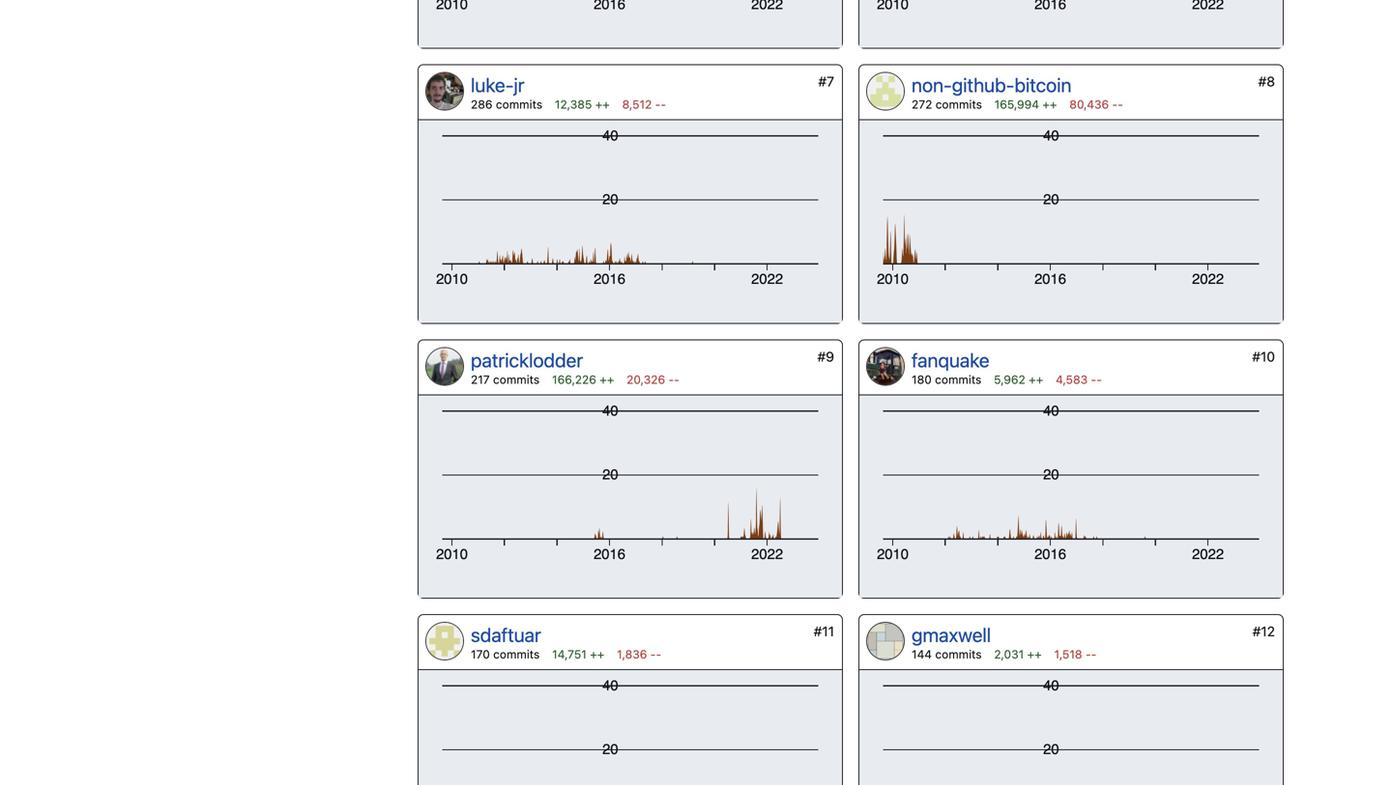 Task type: locate. For each thing, give the bounding box(es) containing it.
non-github-bitcoin
[[912, 74, 1072, 96]]

217 commits link
[[471, 373, 540, 387]]

20,326 --
[[627, 373, 679, 387]]

++ right '5,962'
[[1029, 373, 1043, 387]]

++ right 2,031
[[1027, 648, 1042, 662]]

++ for gmaxwell
[[1027, 648, 1042, 662]]

fanquake
[[912, 349, 990, 372]]

commits for luke-jr
[[496, 98, 542, 111]]

170
[[471, 648, 490, 662]]

commits
[[496, 98, 542, 111], [936, 98, 982, 111], [493, 373, 540, 387], [935, 373, 982, 387], [493, 648, 540, 662], [935, 648, 982, 662]]

non github bitcoin image
[[867, 73, 904, 110]]

5,962 ++
[[994, 373, 1043, 387]]

-
[[655, 98, 661, 111], [661, 98, 666, 111], [1112, 98, 1118, 111], [1118, 98, 1123, 111], [669, 373, 674, 387], [674, 373, 679, 387], [1091, 373, 1097, 387], [1097, 373, 1102, 387], [650, 648, 656, 662], [656, 648, 661, 662], [1086, 648, 1091, 662], [1091, 648, 1097, 662]]

sdaftuar image
[[426, 624, 463, 661]]

5,962
[[994, 373, 1026, 387]]

github-
[[952, 74, 1015, 96]]

non-github-bitcoin link
[[912, 74, 1072, 96]]

++ right 166,226
[[600, 373, 614, 387]]

272 commits
[[912, 98, 982, 111]]

gmaxwell image
[[867, 624, 904, 661]]

80,436 --
[[1070, 98, 1123, 111]]

#10
[[1252, 349, 1275, 365]]

1,836
[[617, 648, 647, 662]]

++
[[595, 98, 610, 111], [1043, 98, 1057, 111], [600, 373, 614, 387], [1029, 373, 1043, 387], [590, 648, 605, 662], [1027, 648, 1042, 662]]

1,518
[[1054, 648, 1082, 662]]

gmaxwell link
[[912, 624, 991, 647]]

commits for sdaftuar
[[493, 648, 540, 662]]

commits down 'fanquake' link
[[935, 373, 982, 387]]

286
[[471, 98, 493, 111]]

++ for sdaftuar
[[590, 648, 605, 662]]

commits for patricklodder
[[493, 373, 540, 387]]

commits down 'gmaxwell' at the bottom of page
[[935, 648, 982, 662]]

++ right 12,385
[[595, 98, 610, 111]]

165,994 ++
[[994, 98, 1057, 111]]

commits down jr
[[496, 98, 542, 111]]

jr
[[514, 74, 525, 96]]

#12
[[1253, 624, 1275, 640]]

12,385
[[555, 98, 592, 111]]

++ for fanquake
[[1029, 373, 1043, 387]]

commits down github-
[[936, 98, 982, 111]]

#9
[[817, 349, 834, 365]]

patricklodder
[[471, 349, 583, 372]]

217 commits
[[471, 373, 540, 387]]

272 commits link
[[912, 98, 982, 111]]

8,512
[[622, 98, 652, 111]]

commits down patricklodder link
[[493, 373, 540, 387]]

luke-jr
[[471, 74, 525, 96]]

2,031
[[994, 648, 1024, 662]]

++ down bitcoin
[[1043, 98, 1057, 111]]

144 commits
[[912, 648, 982, 662]]

sdaftuar link
[[471, 624, 541, 647]]

144
[[912, 648, 932, 662]]

++ for non-github-bitcoin
[[1043, 98, 1057, 111]]

4,583 --
[[1056, 373, 1102, 387]]

++ for patricklodder
[[600, 373, 614, 387]]

++ right 14,751
[[590, 648, 605, 662]]

272
[[912, 98, 932, 111]]

commits down sdaftuar
[[493, 648, 540, 662]]



Task type: describe. For each thing, give the bounding box(es) containing it.
14,751
[[552, 648, 587, 662]]

165,994
[[994, 98, 1039, 111]]

180
[[912, 373, 932, 387]]

#11
[[814, 624, 834, 640]]

commits for gmaxwell
[[935, 648, 982, 662]]

166,226 ++
[[552, 373, 614, 387]]

180 commits link
[[912, 373, 982, 387]]

8,512 --
[[622, 98, 666, 111]]

bitcoin
[[1015, 74, 1072, 96]]

luke-
[[471, 74, 514, 96]]

commits for non-github-bitcoin
[[936, 98, 982, 111]]

144 commits link
[[912, 648, 982, 662]]

non-
[[912, 74, 952, 96]]

14,751 ++
[[552, 648, 605, 662]]

#8
[[1258, 74, 1275, 90]]

sdaftuar
[[471, 624, 541, 647]]

commits for fanquake
[[935, 373, 982, 387]]

4,583
[[1056, 373, 1088, 387]]

286 commits
[[471, 98, 542, 111]]

180 commits
[[912, 373, 982, 387]]

gmaxwell
[[912, 624, 991, 647]]

++ for luke-jr
[[595, 98, 610, 111]]

170 commits link
[[471, 648, 540, 662]]

166,226
[[552, 373, 596, 387]]

217
[[471, 373, 490, 387]]

patricklodder link
[[471, 349, 583, 372]]

2,031 ++
[[994, 648, 1042, 662]]

fanquake image
[[867, 348, 904, 385]]

luke-jr link
[[471, 74, 525, 96]]

fanquake link
[[912, 349, 990, 372]]

patricklodder image
[[426, 348, 463, 385]]

286 commits link
[[471, 98, 542, 111]]

1,836 --
[[617, 648, 661, 662]]

1,518 --
[[1054, 648, 1097, 662]]

12,385 ++
[[555, 98, 610, 111]]

#7
[[818, 74, 834, 90]]

170 commits
[[471, 648, 540, 662]]

80,436
[[1070, 98, 1109, 111]]

luke jr image
[[426, 73, 463, 110]]

20,326
[[627, 373, 665, 387]]



Task type: vqa. For each thing, say whether or not it's contained in the screenshot.


